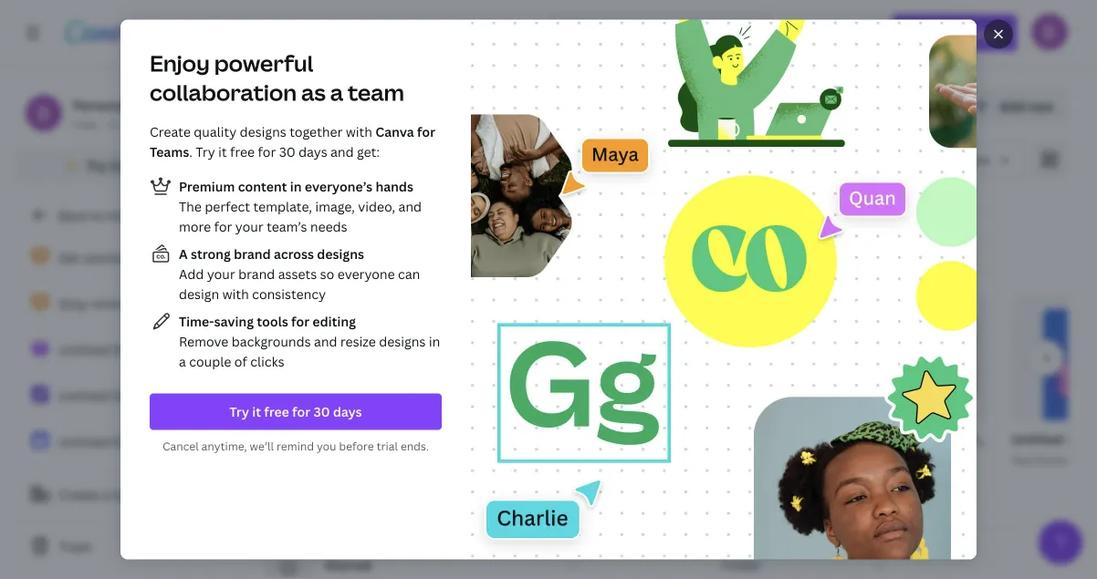 Task type: vqa. For each thing, say whether or not it's contained in the screenshot.


Task type: describe. For each thing, give the bounding box(es) containing it.
trash link
[[15, 529, 237, 565]]

consistency
[[252, 286, 326, 303]]

together
[[290, 123, 343, 141]]

0 horizontal spatial 30
[[279, 143, 296, 161]]

grey minimalist business project presentation
[[58, 296, 342, 313]]

designs inside a strong brand across designs add your brand assets so everyone can design with consistency
[[317, 246, 364, 263]]

2 -- from the left
[[875, 557, 885, 574]]

try canva pro button
[[15, 148, 237, 183]]

minimalist for grey minimalist business project presentation
[[91, 296, 155, 313]]

design - branding portfolio website in white  website
[[822, 431, 1098, 468]]

the
[[179, 198, 202, 216]]

a
[[179, 246, 188, 263]]

pro
[[151, 157, 173, 174]]

project for grey minimalist business project presentation
[[215, 296, 259, 313]]

editing
[[313, 313, 356, 331]]

3 untitled design link from the top
[[15, 423, 237, 462]]

edited
[[872, 505, 912, 522]]

so
[[320, 266, 335, 283]]

in inside "design - branding portfolio website in white  website"
[[1046, 431, 1058, 448]]

strong
[[191, 246, 231, 263]]

syllabus
[[473, 431, 526, 448]]

design inside "design - branding portfolio website in white  website"
[[822, 431, 864, 448]]

get started in canva link
[[15, 239, 237, 278]]

2 untitled design link from the top
[[15, 377, 237, 416]]

grey for grey minimalist business project presentation
[[58, 296, 88, 313]]

type
[[719, 505, 748, 522]]

3 untitled design from the top
[[58, 434, 154, 451]]

untitled desig button
[[1012, 428, 1098, 451]]

collaboration
[[150, 78, 297, 107]]

premium content in everyone's hands the perfect template, image, video, and more for your team's needs
[[179, 178, 422, 236]]

in right started
[[132, 250, 143, 267]]

with inside a strong brand across designs add your brand assets so everyone can design with consistency
[[222, 286, 249, 303]]

grey minimalist business project presentation button
[[632, 428, 921, 451]]

1 untitled design from the top
[[58, 342, 154, 359]]

0 horizontal spatial it
[[218, 143, 227, 161]]

saving
[[214, 313, 254, 331]]

real
[[1012, 453, 1035, 468]]

edited button
[[872, 503, 1010, 523]]

try it free for 30 days
[[230, 404, 362, 421]]

time-
[[179, 313, 214, 331]]

people
[[566, 505, 609, 522]]

for inside canva for teams
[[417, 123, 436, 141]]

design - branding portfolio website in white button
[[822, 428, 1098, 451]]

untitled inside 'untitled design website'
[[442, 431, 493, 448]]

a inside enjoy powerful collaboration as a team
[[330, 78, 343, 107]]

grey minimalist business project presentation presentation
[[632, 431, 921, 468]]

design
[[179, 286, 219, 303]]

teams
[[150, 143, 189, 161]]

recent
[[252, 251, 329, 280]]

create a team button
[[15, 477, 237, 513]]

enjoy powerful collaboration as a team
[[150, 48, 405, 107]]

1 untitled design link from the top
[[15, 331, 237, 370]]

quality
[[194, 123, 237, 141]]

colorful scrapbook nostalgia class syllabus blank education presentation button
[[252, 428, 713, 451]]

team's
[[267, 218, 307, 236]]

content
[[238, 178, 287, 195]]

for inside premium content in everyone's hands the perfect template, image, video, and more for your team's needs
[[214, 218, 232, 236]]

presentation for grey minimalist business project presentation presentation
[[838, 431, 918, 448]]

remind
[[277, 439, 314, 454]]

team inside enjoy powerful collaboration as a team
[[348, 78, 405, 107]]

in inside time-saving tools for editing remove backgrounds and resize designs in a couple of clicks
[[429, 333, 440, 351]]

1
[[121, 116, 127, 132]]

project for grey minimalist business project presentation presentation
[[790, 431, 835, 448]]

portfolio
[[935, 431, 990, 448]]

scrapbook
[[306, 431, 373, 448]]

ends.
[[401, 439, 429, 454]]

back to home link
[[15, 197, 237, 234]]

class
[[438, 431, 470, 448]]

started
[[84, 250, 128, 267]]

all
[[259, 201, 276, 219]]

white
[[1061, 431, 1097, 448]]

assets
[[278, 266, 317, 283]]

resize
[[341, 333, 376, 351]]

business for grey minimalist business project presentation presentation
[[733, 431, 787, 448]]

a strong brand across designs add your brand assets so everyone can design with consistency
[[179, 246, 420, 303]]

flyer
[[1073, 453, 1098, 468]]

clicks
[[250, 353, 285, 371]]

•
[[100, 116, 104, 132]]

hands
[[376, 178, 414, 195]]

free inside try it free for 30 days button
[[264, 404, 289, 421]]

team inside create a team button
[[113, 486, 144, 504]]

canva inside canva for teams
[[376, 123, 414, 141]]

powerful
[[214, 48, 314, 78]]

0 vertical spatial with
[[346, 123, 373, 141]]

and inside premium content in everyone's hands the perfect template, image, video, and more for your team's needs
[[399, 198, 422, 216]]

education
[[567, 431, 630, 448]]

starred
[[325, 557, 372, 574]]

presentation for grey minimalist business project presentation
[[263, 296, 342, 313]]

colorful scrapbook nostalgia class syllabus blank education presentation presentation
[[252, 431, 713, 468]]

everyone's
[[305, 178, 373, 195]]

trial
[[377, 439, 398, 454]]

try it free for 30 days button
[[150, 394, 442, 431]]

desig
[[1066, 431, 1098, 448]]

canva inside button
[[110, 157, 148, 174]]

back to home
[[58, 207, 144, 224]]

your inside premium content in everyone's hands the perfect template, image, video, and more for your team's needs
[[235, 218, 264, 236]]

cancel
[[163, 439, 199, 454]]

try canva pro
[[87, 157, 173, 174]]

trash
[[58, 538, 92, 556]]

estate
[[1037, 453, 1071, 468]]

list containing get started in canva
[[15, 147, 342, 462]]

backgrounds
[[232, 333, 311, 351]]

grey minimalist business project presentation link
[[15, 285, 342, 324]]

anytime,
[[202, 439, 247, 454]]

1 horizontal spatial website
[[822, 453, 864, 468]]

to
[[91, 207, 104, 224]]

website inside 'untitled design website'
[[442, 453, 485, 468]]

and for . try it free for 30 days and get:
[[331, 143, 354, 161]]

everyone
[[338, 266, 395, 283]]

a inside button
[[103, 486, 110, 504]]

create a team
[[58, 486, 144, 504]]

0 vertical spatial days
[[299, 143, 328, 161]]

we'll
[[250, 439, 274, 454]]

2 untitled design from the top
[[58, 388, 154, 405]]



Task type: locate. For each thing, give the bounding box(es) containing it.
for down perfect
[[214, 218, 232, 236]]

1 vertical spatial create
[[58, 486, 99, 504]]

team up get:
[[348, 78, 405, 107]]

grey inside list
[[58, 296, 88, 313]]

-- down people
[[569, 557, 579, 574]]

top level navigation element
[[161, 15, 505, 51]]

0 horizontal spatial website
[[442, 453, 485, 468]]

0 horizontal spatial business
[[158, 296, 212, 313]]

for inside button
[[292, 404, 311, 421]]

- inside "design - branding portfolio website in white  website"
[[867, 431, 872, 448]]

and
[[331, 143, 354, 161], [399, 198, 422, 216], [314, 333, 337, 351]]

2 vertical spatial a
[[103, 486, 110, 504]]

1 -- from the left
[[569, 557, 579, 574]]

untitled design link down "grey minimalist business project presentation" link
[[15, 331, 237, 370]]

1 horizontal spatial days
[[333, 404, 362, 421]]

untitled design link up cancel
[[15, 377, 237, 416]]

1 vertical spatial it
[[252, 404, 261, 421]]

more
[[179, 218, 211, 236]]

untitled inside untitled desig real estate flyer
[[1012, 431, 1063, 448]]

0 horizontal spatial minimalist
[[91, 296, 155, 313]]

video,
[[358, 198, 396, 216]]

business
[[158, 296, 212, 313], [733, 431, 787, 448]]

project up 'saving'
[[215, 296, 259, 313]]

0 horizontal spatial --
[[569, 557, 579, 574]]

1 horizontal spatial designs
[[317, 246, 364, 263]]

1 vertical spatial business
[[733, 431, 787, 448]]

cancel anytime, we'll remind you before trial ends.
[[163, 439, 429, 454]]

30 down create quality designs together with at the top left of page
[[279, 143, 296, 161]]

in right resize
[[429, 333, 440, 351]]

and left get:
[[331, 143, 354, 161]]

1 horizontal spatial it
[[252, 404, 261, 421]]

days up 'scrapbook'
[[333, 404, 362, 421]]

website
[[993, 431, 1043, 448], [442, 453, 485, 468], [822, 453, 864, 468]]

across
[[274, 246, 314, 263]]

0 horizontal spatial with
[[222, 286, 249, 303]]

1 vertical spatial with
[[222, 286, 249, 303]]

nostalgia
[[376, 431, 434, 448]]

and for time-saving tools for editing remove backgrounds and resize designs in a couple of clicks
[[314, 333, 337, 351]]

business up type
[[733, 431, 787, 448]]

minimalist for grey minimalist business project presentation presentation
[[665, 431, 730, 448]]

get
[[58, 250, 81, 267]]

before
[[339, 439, 374, 454]]

projects
[[252, 87, 374, 126]]

couple
[[189, 353, 231, 371]]

for up designs
[[417, 123, 436, 141]]

your down perfect
[[235, 218, 264, 236]]

minimalist down get started in canva
[[91, 296, 155, 313]]

it inside button
[[252, 404, 261, 421]]

try inside try it free for 30 days button
[[230, 404, 249, 421]]

-- down edited
[[875, 557, 885, 574]]

and inside time-saving tools for editing remove backgrounds and resize designs in a couple of clicks
[[314, 333, 337, 351]]

minimalist up type
[[665, 431, 730, 448]]

1 vertical spatial untitled design link
[[15, 377, 237, 416]]

0 horizontal spatial try
[[87, 157, 107, 174]]

designs right resize
[[379, 333, 426, 351]]

1 horizontal spatial minimalist
[[665, 431, 730, 448]]

for inside time-saving tools for editing remove backgrounds and resize designs in a couple of clicks
[[291, 313, 310, 331]]

presentation inside "grey minimalist business project presentation" link
[[263, 296, 342, 313]]

back
[[58, 207, 88, 224]]

0 horizontal spatial grey
[[58, 296, 88, 313]]

0 vertical spatial create
[[150, 123, 191, 141]]

0 vertical spatial minimalist
[[91, 296, 155, 313]]

0 vertical spatial it
[[218, 143, 227, 161]]

0 vertical spatial business
[[158, 296, 212, 313]]

try inside try canva pro button
[[87, 157, 107, 174]]

as
[[301, 78, 326, 107]]

project inside grey minimalist business project presentation presentation
[[790, 431, 835, 448]]

website down grey minimalist business project presentation button
[[822, 453, 864, 468]]

1 horizontal spatial create
[[150, 123, 191, 141]]

a
[[330, 78, 343, 107], [179, 353, 186, 371], [103, 486, 110, 504]]

0 horizontal spatial designs
[[240, 123, 287, 141]]

presentation inside grey minimalist business project presentation presentation
[[838, 431, 918, 448]]

try for try canva pro
[[87, 157, 107, 174]]

try for try it free for 30 days
[[230, 404, 249, 421]]

grey inside grey minimalist business project presentation presentation
[[632, 431, 662, 448]]

canva
[[376, 123, 414, 141], [110, 157, 148, 174], [146, 250, 184, 267]]

designs up . try it free for 30 days and get:
[[240, 123, 287, 141]]

0 vertical spatial free
[[230, 143, 255, 161]]

needs
[[310, 218, 348, 236]]

1 vertical spatial 30
[[314, 404, 330, 421]]

untitled design link up create a team button
[[15, 423, 237, 462]]

1 horizontal spatial project
[[790, 431, 835, 448]]

free down create quality designs together with at the top left of page
[[230, 143, 255, 161]]

days down together
[[299, 143, 328, 161]]

a right as
[[330, 78, 343, 107]]

grey
[[58, 296, 88, 313], [632, 431, 662, 448]]

try down •
[[87, 157, 107, 174]]

add
[[179, 266, 204, 283]]

0 vertical spatial 30
[[279, 143, 296, 161]]

team up trash 'link'
[[113, 486, 144, 504]]

perfect
[[205, 198, 250, 216]]

canva down more
[[146, 250, 184, 267]]

0 horizontal spatial a
[[103, 486, 110, 504]]

0 vertical spatial your
[[235, 218, 264, 236]]

30 up 'scrapbook'
[[314, 404, 330, 421]]

untitled design button
[[442, 428, 539, 451]]

business inside "grey minimalist business project presentation" link
[[158, 296, 212, 313]]

1 vertical spatial free
[[264, 404, 289, 421]]

1 horizontal spatial with
[[346, 123, 373, 141]]

1 vertical spatial days
[[333, 404, 362, 421]]

presentation
[[263, 296, 342, 313], [838, 431, 918, 448]]

days inside button
[[333, 404, 362, 421]]

it down quality
[[218, 143, 227, 161]]

design
[[112, 342, 154, 359], [112, 388, 154, 405], [497, 431, 539, 448], [822, 431, 864, 448], [112, 434, 154, 451]]

2 horizontal spatial try
[[230, 404, 249, 421]]

folders
[[320, 201, 366, 219]]

canva inside list
[[146, 250, 184, 267]]

premium
[[179, 178, 235, 195]]

a inside time-saving tools for editing remove backgrounds and resize designs in a couple of clicks
[[179, 353, 186, 371]]

list containing premium content in everyone's hands
[[150, 176, 442, 372]]

2 horizontal spatial designs
[[379, 333, 426, 351]]

2 vertical spatial untitled design
[[58, 434, 154, 451]]

website up real
[[993, 431, 1043, 448]]

1 vertical spatial a
[[179, 353, 186, 371]]

create for create quality designs together with
[[150, 123, 191, 141]]

2 vertical spatial canva
[[146, 250, 184, 267]]

try
[[196, 143, 215, 161], [87, 157, 107, 174], [230, 404, 249, 421]]

a up trash 'link'
[[103, 486, 110, 504]]

0 vertical spatial canva
[[376, 123, 414, 141]]

1 vertical spatial and
[[399, 198, 422, 216]]

0 vertical spatial and
[[331, 143, 354, 161]]

free up colorful
[[264, 404, 289, 421]]

business up time-
[[158, 296, 212, 313]]

and down hands at the top of page
[[399, 198, 422, 216]]

1 vertical spatial brand
[[238, 266, 275, 283]]

personal
[[73, 96, 127, 114]]

30 inside button
[[314, 404, 330, 421]]

brand up consistency on the left
[[238, 266, 275, 283]]

. try it free for 30 days and get:
[[189, 143, 380, 161]]

you
[[317, 439, 337, 454]]

for down create quality designs together with at the top left of page
[[258, 143, 276, 161]]

2 vertical spatial designs
[[379, 333, 426, 351]]

30
[[279, 143, 296, 161], [314, 404, 330, 421]]

canva up get:
[[376, 123, 414, 141]]

it up colorful
[[252, 404, 261, 421]]

try up anytime,
[[230, 404, 249, 421]]

2 horizontal spatial website
[[993, 431, 1043, 448]]

None search field
[[549, 15, 768, 51]]

1 horizontal spatial 30
[[314, 404, 330, 421]]

create up teams
[[150, 123, 191, 141]]

presentation
[[633, 431, 713, 448], [252, 453, 320, 468], [632, 453, 700, 468]]

a left couple
[[179, 353, 186, 371]]

project
[[215, 296, 259, 313], [790, 431, 835, 448]]

untitled design website
[[442, 431, 539, 468]]

branding
[[875, 431, 932, 448]]

1 vertical spatial untitled design
[[58, 388, 154, 405]]

0 vertical spatial team
[[348, 78, 405, 107]]

grey for grey minimalist business project presentation presentation
[[632, 431, 662, 448]]

in up template, at the top of the page
[[290, 178, 302, 195]]

presentation down assets
[[263, 296, 342, 313]]

1 horizontal spatial team
[[348, 78, 405, 107]]

0 horizontal spatial presentation
[[263, 296, 342, 313]]

home
[[107, 207, 144, 224]]

and down 'editing'
[[314, 333, 337, 351]]

in
[[290, 178, 302, 195], [132, 250, 143, 267], [429, 333, 440, 351], [1046, 431, 1058, 448]]

0 horizontal spatial team
[[113, 486, 144, 504]]

designs
[[410, 201, 459, 219]]

team
[[348, 78, 405, 107], [113, 486, 144, 504]]

1 horizontal spatial free
[[264, 404, 289, 421]]

1 vertical spatial team
[[113, 486, 144, 504]]

minimalist
[[91, 296, 155, 313], [665, 431, 730, 448]]

0 horizontal spatial project
[[215, 296, 259, 313]]

1 horizontal spatial business
[[733, 431, 787, 448]]

0 horizontal spatial free
[[230, 143, 255, 161]]

enjoy
[[150, 48, 210, 78]]

list
[[15, 147, 342, 462], [150, 176, 442, 372]]

untitled design link
[[15, 331, 237, 370], [15, 377, 237, 416], [15, 423, 237, 462]]

2 horizontal spatial a
[[330, 78, 343, 107]]

0 vertical spatial untitled design
[[58, 342, 154, 359]]

in up estate
[[1046, 431, 1058, 448]]

untitled desig real estate flyer
[[1012, 431, 1098, 468]]

tools
[[257, 313, 288, 331]]

1 vertical spatial project
[[790, 431, 835, 448]]

your inside a strong brand across designs add your brand assets so everyone can design with consistency
[[207, 266, 235, 283]]

website down class
[[442, 453, 485, 468]]

colorful
[[252, 431, 303, 448]]

business inside grey minimalist business project presentation presentation
[[733, 431, 787, 448]]

with
[[346, 123, 373, 141], [222, 286, 249, 303]]

design inside 'untitled design website'
[[497, 431, 539, 448]]

create inside button
[[58, 486, 99, 504]]

0 vertical spatial a
[[330, 78, 343, 107]]

1 vertical spatial your
[[207, 266, 235, 283]]

project inside list
[[215, 296, 259, 313]]

project left branding
[[790, 431, 835, 448]]

1 vertical spatial canva
[[110, 157, 148, 174]]

with up 'saving'
[[222, 286, 249, 303]]

2 vertical spatial and
[[314, 333, 337, 351]]

your down strong
[[207, 266, 235, 283]]

0 horizontal spatial days
[[299, 143, 328, 161]]

0 vertical spatial project
[[215, 296, 259, 313]]

free •
[[73, 116, 104, 132]]

0 vertical spatial brand
[[234, 246, 271, 263]]

0 vertical spatial untitled design link
[[15, 331, 237, 370]]

1 horizontal spatial presentation
[[838, 431, 918, 448]]

in inside premium content in everyone's hands the perfect template, image, video, and more for your team's needs
[[290, 178, 302, 195]]

1 vertical spatial presentation
[[838, 431, 918, 448]]

for
[[417, 123, 436, 141], [258, 143, 276, 161], [214, 218, 232, 236], [291, 313, 310, 331], [292, 404, 311, 421]]

brand right strong
[[234, 246, 271, 263]]

designs
[[240, 123, 287, 141], [317, 246, 364, 263], [379, 333, 426, 351]]

designs up so on the top left of page
[[317, 246, 364, 263]]

designs inside time-saving tools for editing remove backgrounds and resize designs in a couple of clicks
[[379, 333, 426, 351]]

grey right education
[[632, 431, 662, 448]]

get:
[[357, 143, 380, 161]]

can
[[398, 266, 420, 283]]

2 vertical spatial untitled design link
[[15, 423, 237, 462]]

0 horizontal spatial create
[[58, 486, 99, 504]]

0 vertical spatial grey
[[58, 296, 88, 313]]

for right tools
[[291, 313, 310, 331]]

image,
[[315, 198, 355, 216]]

1 vertical spatial designs
[[317, 246, 364, 263]]

business for grey minimalist business project presentation
[[158, 296, 212, 313]]

presentation up edited
[[838, 431, 918, 448]]

.
[[189, 143, 193, 161]]

grey down get on the top of page
[[58, 296, 88, 313]]

create up trash
[[58, 486, 99, 504]]

1 vertical spatial minimalist
[[665, 431, 730, 448]]

1 horizontal spatial --
[[875, 557, 885, 574]]

1 horizontal spatial grey
[[632, 431, 662, 448]]

1 vertical spatial grey
[[632, 431, 662, 448]]

with up get:
[[346, 123, 373, 141]]

minimalist inside grey minimalist business project presentation presentation
[[665, 431, 730, 448]]

try right . on the top left
[[196, 143, 215, 161]]

folders button
[[312, 193, 374, 227]]

presentation inside grey minimalist business project presentation presentation
[[632, 453, 700, 468]]

for up cancel anytime, we'll remind you before trial ends.
[[292, 404, 311, 421]]

0 vertical spatial designs
[[240, 123, 287, 141]]

create for create a team
[[58, 486, 99, 504]]

free
[[230, 143, 255, 161], [264, 404, 289, 421]]

folder
[[722, 557, 762, 574]]

1 horizontal spatial try
[[196, 143, 215, 161]]

of
[[235, 353, 247, 371]]

your
[[235, 218, 264, 236], [207, 266, 235, 283]]

0 vertical spatial presentation
[[263, 296, 342, 313]]

remove
[[179, 333, 229, 351]]

canva left pro
[[110, 157, 148, 174]]

1 horizontal spatial a
[[179, 353, 186, 371]]

create quality designs together with
[[150, 123, 376, 141]]

untitled design
[[58, 342, 154, 359], [58, 388, 154, 405], [58, 434, 154, 451]]



